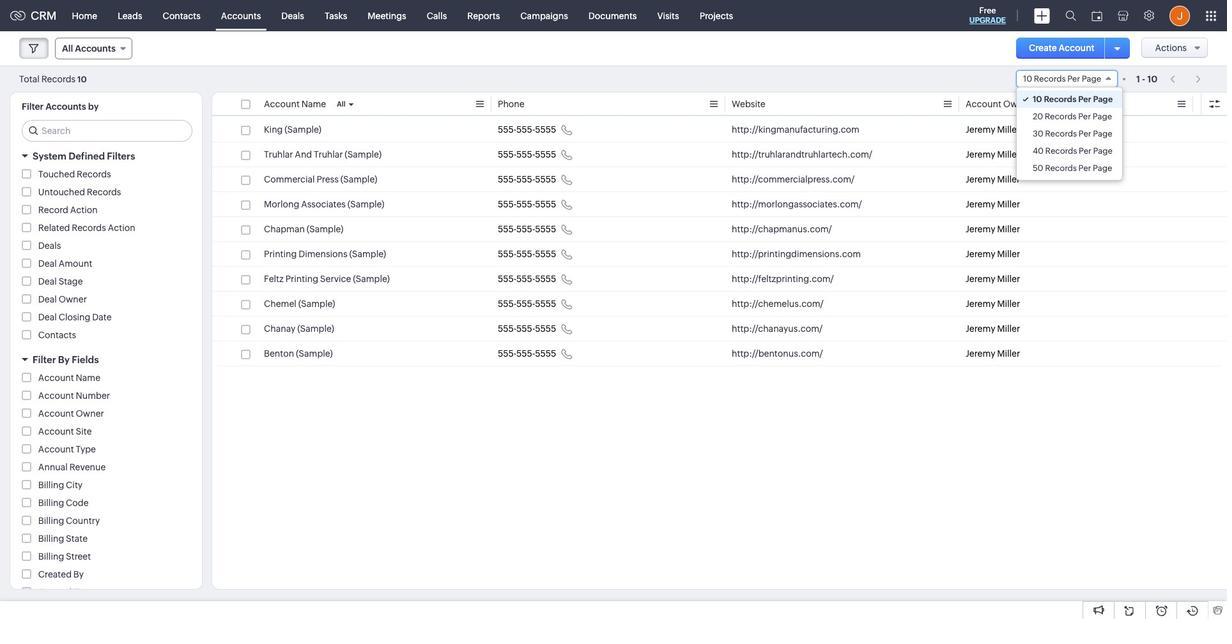Task type: describe. For each thing, give the bounding box(es) containing it.
documents
[[588, 11, 637, 21]]

jeremy for http://kingmanufacturing.com
[[966, 125, 995, 135]]

record action
[[38, 205, 98, 215]]

account name for account number
[[38, 373, 100, 383]]

10 Records Per Page field
[[1016, 70, 1118, 88]]

created for created by
[[38, 570, 72, 580]]

(sample) inside the benton (sample) link
[[296, 349, 333, 359]]

miller for http://kingmanufacturing.com
[[997, 125, 1020, 135]]

jeremy for http://printingdimensions.com
[[966, 249, 995, 259]]

jeremy miller for http://bentonus.com/
[[966, 349, 1020, 359]]

feltz
[[264, 274, 284, 284]]

5555 for http://commercialpress.com/
[[535, 174, 556, 185]]

555-555-5555 for chanay (sample)
[[498, 324, 556, 334]]

king (sample) link
[[264, 123, 321, 136]]

projects link
[[689, 0, 743, 31]]

1 vertical spatial owner
[[59, 295, 87, 305]]

0 vertical spatial printing
[[264, 249, 297, 259]]

name for all
[[301, 99, 326, 109]]

created for created time
[[38, 588, 72, 598]]

jeremy miller for http://feltzprinting.com/
[[966, 274, 1020, 284]]

records down record action
[[72, 223, 106, 233]]

website
[[732, 99, 765, 109]]

create menu element
[[1026, 0, 1058, 31]]

projects
[[700, 11, 733, 21]]

visits link
[[647, 0, 689, 31]]

5555 for http://chapmanus.com/
[[535, 224, 556, 235]]

0 vertical spatial contacts
[[163, 11, 201, 21]]

30
[[1033, 129, 1043, 139]]

miller for http://printingdimensions.com
[[997, 249, 1020, 259]]

profile image
[[1169, 5, 1190, 26]]

annual
[[38, 463, 68, 473]]

chanay
[[264, 324, 296, 334]]

page for 10 records per page 'option'
[[1093, 95, 1113, 104]]

filter by fields
[[33, 355, 99, 366]]

http://printingdimensions.com link
[[732, 248, 861, 261]]

billing for billing city
[[38, 481, 64, 491]]

miller for http://chemelus.com/
[[997, 299, 1020, 309]]

jeremy for http://bentonus.com/
[[966, 349, 995, 359]]

account type
[[38, 445, 96, 455]]

jeremy miller for http://chanayus.com/
[[966, 324, 1020, 334]]

home
[[72, 11, 97, 21]]

5555 for http://morlongassociates.com/
[[535, 199, 556, 210]]

filters
[[107, 151, 135, 162]]

555-555-5555 for printing dimensions (sample)
[[498, 249, 556, 259]]

billing street
[[38, 552, 91, 562]]

1 vertical spatial contacts
[[38, 330, 76, 341]]

jeremy miller for http://kingmanufacturing.com
[[966, 125, 1020, 135]]

calls link
[[416, 0, 457, 31]]

system defined filters
[[33, 151, 135, 162]]

deal for deal owner
[[38, 295, 57, 305]]

deal for deal amount
[[38, 259, 57, 269]]

http://chemelus.com/
[[732, 299, 824, 309]]

chapman (sample) link
[[264, 223, 344, 236]]

20 records per page option
[[1017, 108, 1122, 125]]

page for 50 records per page option
[[1093, 164, 1112, 173]]

untouched
[[38, 187, 85, 197]]

miller for http://morlongassociates.com/
[[997, 199, 1020, 210]]

jeremy for http://truhlarandtruhlartech.com/
[[966, 150, 995, 160]]

feltz printing service (sample) link
[[264, 273, 390, 286]]

billing country
[[38, 516, 100, 527]]

accounts for all accounts
[[75, 43, 116, 54]]

leads link
[[107, 0, 152, 31]]

10 records per page inside 'option'
[[1033, 95, 1113, 104]]

10 records per page option
[[1017, 91, 1122, 108]]

chanay (sample)
[[264, 324, 334, 334]]

printing dimensions (sample) link
[[264, 248, 386, 261]]

10 inside field
[[1023, 74, 1032, 84]]

records down touched records
[[87, 187, 121, 197]]

555-555-5555 for morlong associates (sample)
[[498, 199, 556, 210]]

create menu image
[[1034, 8, 1050, 23]]

1 - 10
[[1136, 74, 1157, 84]]

http://feltzprinting.com/
[[732, 274, 834, 284]]

meetings
[[368, 11, 406, 21]]

search element
[[1058, 0, 1084, 31]]

page for 40 records per page option
[[1093, 146, 1112, 156]]

http://morlongassociates.com/
[[732, 199, 862, 210]]

chapman
[[264, 224, 305, 235]]

http://kingmanufacturing.com link
[[732, 123, 860, 136]]

per for 20 records per page option
[[1078, 112, 1091, 121]]

1 horizontal spatial account owner
[[966, 99, 1031, 109]]

(sample) inside feltz printing service (sample) link
[[353, 274, 390, 284]]

related records action
[[38, 223, 135, 233]]

miller for http://commercialpress.com/
[[997, 174, 1020, 185]]

10 right "-"
[[1147, 74, 1157, 84]]

record
[[38, 205, 68, 215]]

deal for deal closing date
[[38, 313, 57, 323]]

(sample) inside commercial press (sample) link
[[340, 174, 377, 185]]

contacts link
[[152, 0, 211, 31]]

deal stage
[[38, 277, 83, 287]]

5555 for http://feltzprinting.com/
[[535, 274, 556, 284]]

associates
[[301, 199, 346, 210]]

billing state
[[38, 534, 88, 544]]

555-555-5555 for benton (sample)
[[498, 349, 556, 359]]

city
[[66, 481, 83, 491]]

20 records per page
[[1033, 112, 1112, 121]]

printing dimensions (sample)
[[264, 249, 386, 259]]

555-555-5555 for chemel (sample)
[[498, 299, 556, 309]]

defined
[[69, 151, 105, 162]]

40
[[1033, 146, 1044, 156]]

documents link
[[578, 0, 647, 31]]

2 truhlar from the left
[[314, 150, 343, 160]]

5555 for http://printingdimensions.com
[[535, 249, 556, 259]]

code
[[66, 498, 89, 509]]

and
[[295, 150, 312, 160]]

name for account number
[[76, 373, 100, 383]]

(sample) inside printing dimensions (sample) link
[[349, 249, 386, 259]]

page inside 10 records per page field
[[1082, 74, 1101, 84]]

tasks link
[[314, 0, 357, 31]]

press
[[317, 174, 339, 185]]

by for filter
[[58, 355, 70, 366]]

account name for all
[[264, 99, 326, 109]]

0 vertical spatial owner
[[1003, 99, 1031, 109]]

annual revenue
[[38, 463, 106, 473]]

all for all accounts
[[62, 43, 73, 54]]

miller for http://feltzprinting.com/
[[997, 274, 1020, 284]]

records up 30 records per page option
[[1045, 112, 1077, 121]]

40 records per page option
[[1017, 143, 1122, 160]]

http://morlongassociates.com/ link
[[732, 198, 862, 211]]

555-555-5555 for feltz printing service (sample)
[[498, 274, 556, 284]]

benton
[[264, 349, 294, 359]]

create account button
[[1016, 38, 1107, 59]]

list box containing 10 records per page
[[1017, 88, 1122, 180]]

by for created
[[73, 570, 84, 580]]

1
[[1136, 74, 1140, 84]]

1 truhlar from the left
[[264, 150, 293, 160]]

king (sample)
[[264, 125, 321, 135]]

touched
[[38, 169, 75, 180]]

truhlar and truhlar (sample)
[[264, 150, 382, 160]]

related
[[38, 223, 70, 233]]

free upgrade
[[969, 6, 1006, 25]]

jeremy miller for http://truhlarandtruhlartech.com/
[[966, 150, 1020, 160]]

billing city
[[38, 481, 83, 491]]

5555 for http://bentonus.com/
[[535, 349, 556, 359]]

per for 30 records per page option
[[1079, 129, 1091, 139]]

crm
[[31, 9, 57, 22]]

profile element
[[1162, 0, 1198, 31]]

time
[[73, 588, 94, 598]]

billing code
[[38, 498, 89, 509]]

row group containing king (sample)
[[212, 118, 1227, 367]]

commercial press (sample) link
[[264, 173, 377, 186]]

http://bentonus.com/ link
[[732, 348, 823, 360]]

jeremy miller for http://chapmanus.com/
[[966, 224, 1020, 235]]

5555 for http://chanayus.com/
[[535, 324, 556, 334]]

street
[[66, 552, 91, 562]]

deal closing date
[[38, 313, 112, 323]]

(sample) inside chemel (sample) link
[[298, 299, 335, 309]]

actions
[[1155, 43, 1187, 53]]

jeremy for http://commercialpress.com/
[[966, 174, 995, 185]]

chapman (sample)
[[264, 224, 344, 235]]

account inside "create account" button
[[1059, 43, 1095, 53]]

filter for filter by fields
[[33, 355, 56, 366]]

country
[[66, 516, 100, 527]]

chanay (sample) link
[[264, 323, 334, 336]]

http://feltzprinting.com/ link
[[732, 273, 834, 286]]

10 inside 'option'
[[1033, 95, 1042, 104]]

(sample) inside morlong associates (sample) link
[[348, 199, 384, 210]]

benton (sample)
[[264, 349, 333, 359]]

benton (sample) link
[[264, 348, 333, 360]]

free
[[979, 6, 996, 15]]

555-555-5555 for commercial press (sample)
[[498, 174, 556, 185]]

miller for http://chanayus.com/
[[997, 324, 1020, 334]]

http://commercialpress.com/ link
[[732, 173, 855, 186]]

deal for deal stage
[[38, 277, 57, 287]]



Task type: vqa. For each thing, say whether or not it's contained in the screenshot.


Task type: locate. For each thing, give the bounding box(es) containing it.
total
[[19, 74, 40, 84]]

system
[[33, 151, 66, 162]]

type
[[76, 445, 96, 455]]

deal left stage
[[38, 277, 57, 287]]

0 vertical spatial name
[[301, 99, 326, 109]]

10 records per page up the 20 records per page
[[1033, 95, 1113, 104]]

5 jeremy miller from the top
[[966, 224, 1020, 235]]

jeremy for http://chanayus.com/
[[966, 324, 995, 334]]

2 miller from the top
[[997, 150, 1020, 160]]

leads
[[118, 11, 142, 21]]

2 created from the top
[[38, 588, 72, 598]]

8 jeremy from the top
[[966, 299, 995, 309]]

9 jeremy from the top
[[966, 324, 995, 334]]

billing up billing street on the left of page
[[38, 534, 64, 544]]

8 555-555-5555 from the top
[[498, 299, 556, 309]]

1 vertical spatial created
[[38, 588, 72, 598]]

0 horizontal spatial contacts
[[38, 330, 76, 341]]

per up 10 records per page 'option'
[[1067, 74, 1080, 84]]

per up the 20 records per page
[[1078, 95, 1091, 104]]

3 5555 from the top
[[535, 174, 556, 185]]

by inside dropdown button
[[58, 355, 70, 366]]

0 horizontal spatial all
[[62, 43, 73, 54]]

billing
[[38, 481, 64, 491], [38, 498, 64, 509], [38, 516, 64, 527], [38, 534, 64, 544], [38, 552, 64, 562]]

miller
[[997, 125, 1020, 135], [997, 150, 1020, 160], [997, 174, 1020, 185], [997, 199, 1020, 210], [997, 224, 1020, 235], [997, 249, 1020, 259], [997, 274, 1020, 284], [997, 299, 1020, 309], [997, 324, 1020, 334], [997, 349, 1020, 359]]

contacts down closing
[[38, 330, 76, 341]]

deals left tasks link
[[281, 11, 304, 21]]

filter inside dropdown button
[[33, 355, 56, 366]]

deals down related
[[38, 241, 61, 251]]

deal owner
[[38, 295, 87, 305]]

0 vertical spatial filter
[[22, 102, 44, 112]]

50 records per page
[[1033, 164, 1112, 173]]

page down 30 records per page
[[1093, 146, 1112, 156]]

http://chanayus.com/
[[732, 324, 823, 334]]

3 555-555-5555 from the top
[[498, 174, 556, 185]]

1 vertical spatial account name
[[38, 373, 100, 383]]

truhlar left and
[[264, 150, 293, 160]]

per inside 'option'
[[1078, 95, 1091, 104]]

printing
[[264, 249, 297, 259], [285, 274, 318, 284]]

1 horizontal spatial by
[[73, 570, 84, 580]]

jeremy for http://morlongassociates.com/
[[966, 199, 995, 210]]

10 555-555-5555 from the top
[[498, 349, 556, 359]]

campaigns link
[[510, 0, 578, 31]]

(sample) inside king (sample) link
[[285, 125, 321, 135]]

2 vertical spatial accounts
[[46, 102, 86, 112]]

billing down annual
[[38, 481, 64, 491]]

action down "untouched records"
[[108, 223, 135, 233]]

filter for filter accounts by
[[22, 102, 44, 112]]

1 5555 from the top
[[535, 125, 556, 135]]

10 miller from the top
[[997, 349, 1020, 359]]

1 horizontal spatial account name
[[264, 99, 326, 109]]

campaigns
[[520, 11, 568, 21]]

jeremy
[[966, 125, 995, 135], [966, 150, 995, 160], [966, 174, 995, 185], [966, 199, 995, 210], [966, 224, 995, 235], [966, 249, 995, 259], [966, 274, 995, 284], [966, 299, 995, 309], [966, 324, 995, 334], [966, 349, 995, 359]]

555-
[[498, 125, 516, 135], [516, 125, 535, 135], [498, 150, 516, 160], [516, 150, 535, 160], [498, 174, 516, 185], [516, 174, 535, 185], [498, 199, 516, 210], [516, 199, 535, 210], [498, 224, 516, 235], [516, 224, 535, 235], [498, 249, 516, 259], [516, 249, 535, 259], [498, 274, 516, 284], [516, 274, 535, 284], [498, 299, 516, 309], [516, 299, 535, 309], [498, 324, 516, 334], [516, 324, 535, 334], [498, 349, 516, 359], [516, 349, 535, 359]]

(sample) inside 'chanay (sample)' link
[[297, 324, 334, 334]]

(sample) inside truhlar and truhlar (sample) link
[[345, 150, 382, 160]]

5555 for http://truhlarandtruhlartech.com/
[[535, 150, 556, 160]]

all up total records 10
[[62, 43, 73, 54]]

deal amount
[[38, 259, 92, 269]]

0 horizontal spatial account owner
[[38, 409, 104, 419]]

jeremy miller for http://printingdimensions.com
[[966, 249, 1020, 259]]

records up 20 records per page option
[[1044, 95, 1076, 104]]

6 jeremy miller from the top
[[966, 249, 1020, 259]]

accounts
[[221, 11, 261, 21], [75, 43, 116, 54], [46, 102, 86, 112]]

page inside 30 records per page option
[[1093, 129, 1112, 139]]

8 miller from the top
[[997, 299, 1020, 309]]

0 horizontal spatial action
[[70, 205, 98, 215]]

morlong associates (sample)
[[264, 199, 384, 210]]

All Accounts field
[[55, 38, 132, 59]]

site
[[76, 427, 92, 437]]

1 horizontal spatial deals
[[281, 11, 304, 21]]

9 jeremy miller from the top
[[966, 324, 1020, 334]]

7 jeremy miller from the top
[[966, 274, 1020, 284]]

2 jeremy miller from the top
[[966, 150, 1020, 160]]

billing for billing code
[[38, 498, 64, 509]]

http://chapmanus.com/ link
[[732, 223, 832, 236]]

deal up deal stage
[[38, 259, 57, 269]]

page inside 20 records per page option
[[1093, 112, 1112, 121]]

(sample) inside chapman (sample) link
[[307, 224, 344, 235]]

0 vertical spatial action
[[70, 205, 98, 215]]

6 555-555-5555 from the top
[[498, 249, 556, 259]]

page inside 40 records per page option
[[1093, 146, 1112, 156]]

account name
[[264, 99, 326, 109], [38, 373, 100, 383]]

page
[[1082, 74, 1101, 84], [1093, 95, 1113, 104], [1093, 112, 1112, 121], [1093, 129, 1112, 139], [1093, 146, 1112, 156], [1093, 164, 1112, 173]]

page for 30 records per page option
[[1093, 129, 1112, 139]]

0 vertical spatial deals
[[281, 11, 304, 21]]

account name up 'king (sample)'
[[264, 99, 326, 109]]

10
[[1147, 74, 1157, 84], [1023, 74, 1032, 84], [77, 74, 87, 84], [1033, 95, 1042, 104]]

5 billing from the top
[[38, 552, 64, 562]]

10 records per page inside field
[[1023, 74, 1101, 84]]

9 555-555-5555 from the top
[[498, 324, 556, 334]]

owner
[[1003, 99, 1031, 109], [59, 295, 87, 305], [76, 409, 104, 419]]

row group
[[212, 118, 1227, 367]]

jeremy miller for http://chemelus.com/
[[966, 299, 1020, 309]]

0 vertical spatial account name
[[264, 99, 326, 109]]

1 created from the top
[[38, 570, 72, 580]]

per for 40 records per page option
[[1079, 146, 1091, 156]]

miller for http://chapmanus.com/
[[997, 224, 1020, 235]]

4 jeremy from the top
[[966, 199, 995, 210]]

closing
[[59, 313, 90, 323]]

account
[[1059, 43, 1095, 53], [264, 99, 300, 109], [966, 99, 1001, 109], [38, 373, 74, 383], [38, 391, 74, 401], [38, 409, 74, 419], [38, 427, 74, 437], [38, 445, 74, 455]]

555-555-5555 for king (sample)
[[498, 125, 556, 135]]

per down 30 records per page
[[1079, 146, 1091, 156]]

page up 10 records per page 'option'
[[1082, 74, 1101, 84]]

10 5555 from the top
[[535, 349, 556, 359]]

0 horizontal spatial name
[[76, 373, 100, 383]]

navigation
[[1164, 70, 1208, 88]]

accounts down home
[[75, 43, 116, 54]]

3 jeremy from the top
[[966, 174, 995, 185]]

miller for http://truhlarandtruhlartech.com/
[[997, 150, 1020, 160]]

billing up billing state
[[38, 516, 64, 527]]

40 records per page
[[1033, 146, 1112, 156]]

per up 40 records per page
[[1079, 129, 1091, 139]]

2 555-555-5555 from the top
[[498, 150, 556, 160]]

(sample) right associates
[[348, 199, 384, 210]]

page up the 20 records per page
[[1093, 95, 1113, 104]]

jeremy for http://chapmanus.com/
[[966, 224, 995, 235]]

accounts inside field
[[75, 43, 116, 54]]

0 horizontal spatial deals
[[38, 241, 61, 251]]

page up 30 records per page
[[1093, 112, 1112, 121]]

account name up the account number
[[38, 373, 100, 383]]

action
[[70, 205, 98, 215], [108, 223, 135, 233]]

1 vertical spatial by
[[73, 570, 84, 580]]

all up truhlar and truhlar (sample) link on the top left of page
[[337, 100, 345, 108]]

8 jeremy miller from the top
[[966, 299, 1020, 309]]

1 jeremy miller from the top
[[966, 125, 1020, 135]]

accounts for filter accounts by
[[46, 102, 86, 112]]

30 records per page option
[[1017, 125, 1122, 143]]

home link
[[62, 0, 107, 31]]

created down created by
[[38, 588, 72, 598]]

4 jeremy miller from the top
[[966, 199, 1020, 210]]

2 jeremy from the top
[[966, 150, 995, 160]]

truhlar up press
[[314, 150, 343, 160]]

billing down billing city
[[38, 498, 64, 509]]

untouched records
[[38, 187, 121, 197]]

(sample) right service
[[353, 274, 390, 284]]

9 5555 from the top
[[535, 324, 556, 334]]

1 horizontal spatial name
[[301, 99, 326, 109]]

per inside field
[[1067, 74, 1080, 84]]

jeremy for http://feltzprinting.com/
[[966, 274, 995, 284]]

tasks
[[325, 11, 347, 21]]

1 billing from the top
[[38, 481, 64, 491]]

records up 40 records per page option
[[1045, 129, 1077, 139]]

http://truhlarandtruhlartech.com/ link
[[732, 148, 872, 161]]

deal down "deal owner"
[[38, 313, 57, 323]]

1 horizontal spatial action
[[108, 223, 135, 233]]

per down 40 records per page
[[1078, 164, 1091, 173]]

1 555-555-5555 from the top
[[498, 125, 556, 135]]

1 vertical spatial all
[[337, 100, 345, 108]]

10 records per page up 10 records per page 'option'
[[1023, 74, 1101, 84]]

state
[[66, 534, 88, 544]]

miller for http://bentonus.com/
[[997, 349, 1020, 359]]

6 jeremy from the top
[[966, 249, 995, 259]]

by down street
[[73, 570, 84, 580]]

50
[[1033, 164, 1043, 173]]

account owner
[[966, 99, 1031, 109], [38, 409, 104, 419]]

filter left fields
[[33, 355, 56, 366]]

action up related records action
[[70, 205, 98, 215]]

records down 40 records per page option
[[1045, 164, 1077, 173]]

create
[[1029, 43, 1057, 53]]

4 555-555-5555 from the top
[[498, 199, 556, 210]]

3 billing from the top
[[38, 516, 64, 527]]

chemel (sample)
[[264, 299, 335, 309]]

name down fields
[[76, 373, 100, 383]]

per for 10 records per page 'option'
[[1078, 95, 1091, 104]]

7 miller from the top
[[997, 274, 1020, 284]]

(sample) up service
[[349, 249, 386, 259]]

billing for billing street
[[38, 552, 64, 562]]

jeremy miller for http://commercialpress.com/
[[966, 174, 1020, 185]]

calendar image
[[1092, 11, 1102, 21]]

records down defined
[[77, 169, 111, 180]]

name
[[301, 99, 326, 109], [76, 373, 100, 383]]

chemel (sample) link
[[264, 298, 335, 311]]

0 horizontal spatial account name
[[38, 373, 100, 383]]

1 deal from the top
[[38, 259, 57, 269]]

records down 30 records per page option
[[1045, 146, 1077, 156]]

search image
[[1065, 10, 1076, 21]]

list box
[[1017, 88, 1122, 180]]

all for all
[[337, 100, 345, 108]]

10 down 'all accounts'
[[77, 74, 87, 84]]

10 jeremy miller from the top
[[966, 349, 1020, 359]]

contacts
[[163, 11, 201, 21], [38, 330, 76, 341]]

3 miller from the top
[[997, 174, 1020, 185]]

printing up chemel (sample) link
[[285, 274, 318, 284]]

accounts link
[[211, 0, 271, 31]]

1 vertical spatial action
[[108, 223, 135, 233]]

feltz printing service (sample)
[[264, 274, 390, 284]]

2 deal from the top
[[38, 277, 57, 287]]

0 vertical spatial by
[[58, 355, 70, 366]]

created down billing street on the left of page
[[38, 570, 72, 580]]

7 jeremy from the top
[[966, 274, 995, 284]]

filter by fields button
[[10, 349, 202, 371]]

10 jeremy from the top
[[966, 349, 995, 359]]

1 miller from the top
[[997, 125, 1020, 135]]

chemel
[[264, 299, 296, 309]]

4 miller from the top
[[997, 199, 1020, 210]]

1 horizontal spatial all
[[337, 100, 345, 108]]

filter down total
[[22, 102, 44, 112]]

http://printingdimensions.com
[[732, 249, 861, 259]]

0 vertical spatial 10 records per page
[[1023, 74, 1101, 84]]

0 vertical spatial accounts
[[221, 11, 261, 21]]

5 5555 from the top
[[535, 224, 556, 235]]

created time
[[38, 588, 94, 598]]

deal
[[38, 259, 57, 269], [38, 277, 57, 287], [38, 295, 57, 305], [38, 313, 57, 323]]

account site
[[38, 427, 92, 437]]

total records 10
[[19, 74, 87, 84]]

1 vertical spatial filter
[[33, 355, 56, 366]]

1 vertical spatial name
[[76, 373, 100, 383]]

(sample) down chemel (sample) link
[[297, 324, 334, 334]]

0 horizontal spatial by
[[58, 355, 70, 366]]

per up 30 records per page
[[1078, 112, 1091, 121]]

records up filter accounts by
[[41, 74, 76, 84]]

page for 20 records per page option
[[1093, 112, 1112, 121]]

3 deal from the top
[[38, 295, 57, 305]]

visits
[[657, 11, 679, 21]]

all inside field
[[62, 43, 73, 54]]

(sample) right press
[[340, 174, 377, 185]]

jeremy for http://chemelus.com/
[[966, 299, 995, 309]]

0 vertical spatial account owner
[[966, 99, 1031, 109]]

all
[[62, 43, 73, 54], [337, 100, 345, 108]]

reports link
[[457, 0, 510, 31]]

9 miller from the top
[[997, 324, 1020, 334]]

fields
[[72, 355, 99, 366]]

0 vertical spatial created
[[38, 570, 72, 580]]

page inside 10 records per page 'option'
[[1093, 95, 1113, 104]]

5555 for http://chemelus.com/
[[535, 299, 556, 309]]

amount
[[59, 259, 92, 269]]

by left fields
[[58, 355, 70, 366]]

(sample) up and
[[285, 125, 321, 135]]

deal down deal stage
[[38, 295, 57, 305]]

2 vertical spatial owner
[[76, 409, 104, 419]]

10 down create
[[1023, 74, 1032, 84]]

6 5555 from the top
[[535, 249, 556, 259]]

(sample) down 'chanay (sample)' link
[[296, 349, 333, 359]]

page inside 50 records per page option
[[1093, 164, 1112, 173]]

system defined filters button
[[10, 145, 202, 167]]

2 5555 from the top
[[535, 150, 556, 160]]

1 vertical spatial account owner
[[38, 409, 104, 419]]

printing down chapman
[[264, 249, 297, 259]]

1 vertical spatial printing
[[285, 274, 318, 284]]

0 horizontal spatial truhlar
[[264, 150, 293, 160]]

deals
[[281, 11, 304, 21], [38, 241, 61, 251]]

1 vertical spatial 10 records per page
[[1033, 95, 1113, 104]]

revenue
[[69, 463, 106, 473]]

page down 40 records per page
[[1093, 164, 1112, 173]]

service
[[320, 274, 351, 284]]

http://commercialpress.com/
[[732, 174, 855, 185]]

4 billing from the top
[[38, 534, 64, 544]]

5 miller from the top
[[997, 224, 1020, 235]]

0 vertical spatial all
[[62, 43, 73, 54]]

1 vertical spatial deals
[[38, 241, 61, 251]]

1 vertical spatial accounts
[[75, 43, 116, 54]]

(sample) up commercial press (sample) link
[[345, 150, 382, 160]]

(sample) down feltz printing service (sample)
[[298, 299, 335, 309]]

2 billing from the top
[[38, 498, 64, 509]]

1 horizontal spatial truhlar
[[314, 150, 343, 160]]

(sample)
[[285, 125, 321, 135], [345, 150, 382, 160], [340, 174, 377, 185], [348, 199, 384, 210], [307, 224, 344, 235], [349, 249, 386, 259], [353, 274, 390, 284], [298, 299, 335, 309], [297, 324, 334, 334], [296, 349, 333, 359]]

5555 for http://kingmanufacturing.com
[[535, 125, 556, 135]]

1 jeremy from the top
[[966, 125, 995, 135]]

deals inside "link"
[[281, 11, 304, 21]]

accounts left by
[[46, 102, 86, 112]]

date
[[92, 313, 112, 323]]

5 555-555-5555 from the top
[[498, 224, 556, 235]]

morlong
[[264, 199, 299, 210]]

1 horizontal spatial contacts
[[163, 11, 201, 21]]

stage
[[59, 277, 83, 287]]

billing up created by
[[38, 552, 64, 562]]

number
[[76, 391, 110, 401]]

contacts right leads at the top left of page
[[163, 11, 201, 21]]

http://chemelus.com/ link
[[732, 298, 824, 311]]

page up 40 records per page
[[1093, 129, 1112, 139]]

555-555-5555 for truhlar and truhlar (sample)
[[498, 150, 556, 160]]

filter accounts by
[[22, 102, 99, 112]]

10 inside total records 10
[[77, 74, 87, 84]]

4 5555 from the top
[[535, 199, 556, 210]]

http://truhlarandtruhlartech.com/
[[732, 150, 872, 160]]

50 records per page option
[[1017, 160, 1122, 177]]

calls
[[427, 11, 447, 21]]

jeremy miller for http://morlongassociates.com/
[[966, 199, 1020, 210]]

10 up "20"
[[1033, 95, 1042, 104]]

name up 'king (sample)'
[[301, 99, 326, 109]]

records inside field
[[1034, 74, 1066, 84]]

555-555-5555 for chapman (sample)
[[498, 224, 556, 235]]

6 miller from the top
[[997, 249, 1020, 259]]

3 jeremy miller from the top
[[966, 174, 1020, 185]]

billing for billing state
[[38, 534, 64, 544]]

5 jeremy from the top
[[966, 224, 995, 235]]

7 5555 from the top
[[535, 274, 556, 284]]

records inside 'option'
[[1044, 95, 1076, 104]]

records up 10 records per page 'option'
[[1034, 74, 1066, 84]]

commercial press (sample)
[[264, 174, 377, 185]]

per for 50 records per page option
[[1078, 164, 1091, 173]]

crm link
[[10, 9, 57, 22]]

accounts left deals "link"
[[221, 11, 261, 21]]

billing for billing country
[[38, 516, 64, 527]]

commercial
[[264, 174, 315, 185]]

7 555-555-5555 from the top
[[498, 274, 556, 284]]

Search text field
[[22, 121, 192, 141]]

8 5555 from the top
[[535, 299, 556, 309]]

4 deal from the top
[[38, 313, 57, 323]]

(sample) up printing dimensions (sample) link
[[307, 224, 344, 235]]



